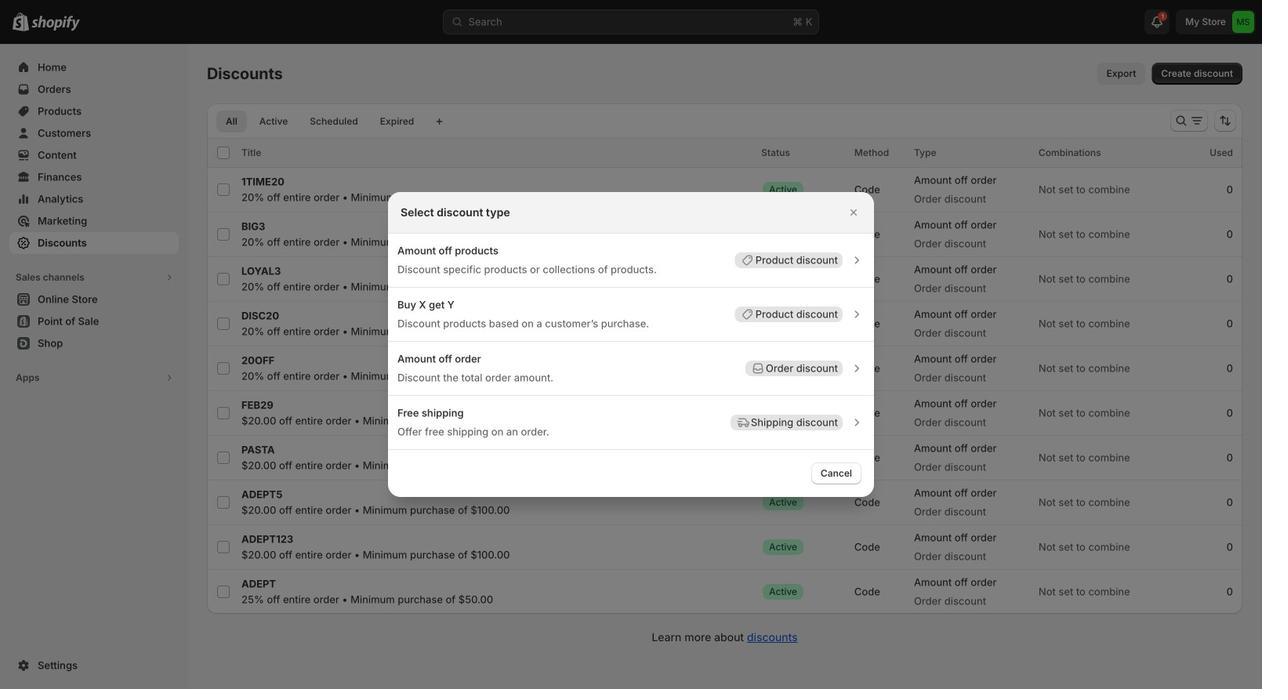 Task type: vqa. For each thing, say whether or not it's contained in the screenshot.
tab list at the left top
yes



Task type: locate. For each thing, give the bounding box(es) containing it.
shopify image
[[31, 15, 80, 31]]

tab list
[[213, 110, 427, 132]]

dialog
[[0, 192, 1262, 497]]



